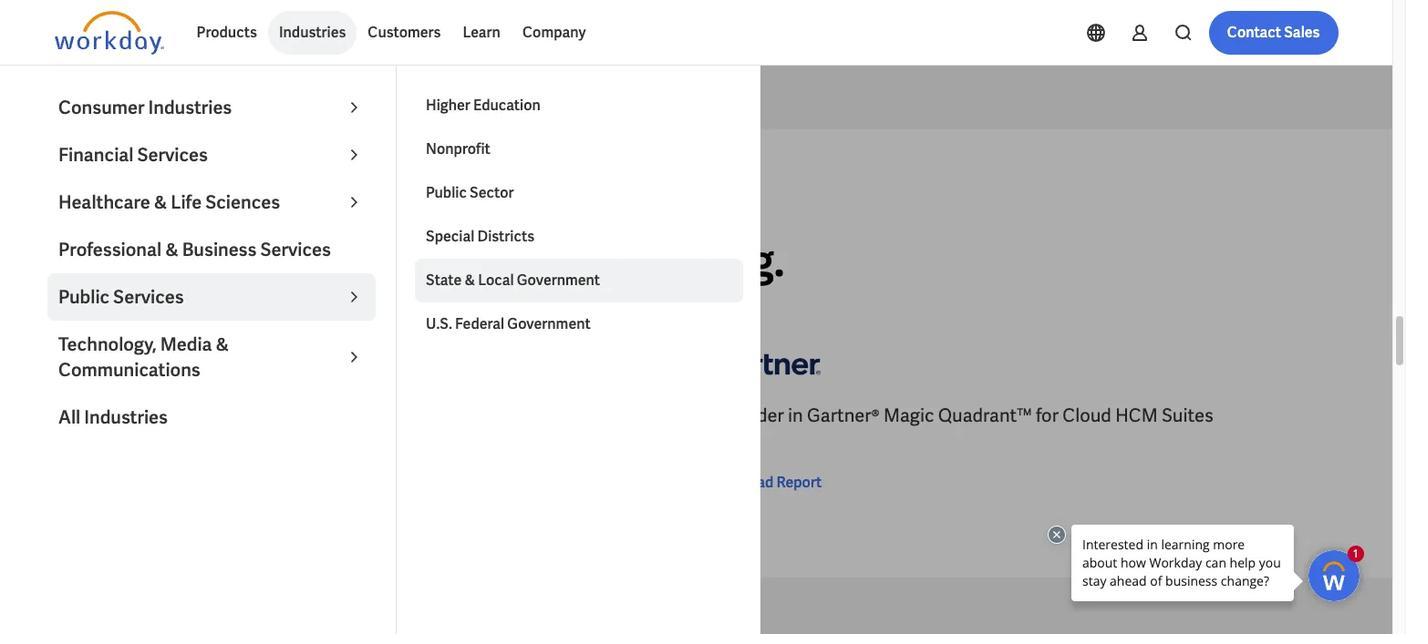 Task type: vqa. For each thing, say whether or not it's contained in the screenshot.
Professional & Business Services link
yes



Task type: locate. For each thing, give the bounding box(es) containing it.
& inside 'technology, media & communications'
[[216, 333, 229, 357]]

learn for 1st learn more link from left
[[77, 13, 115, 32]]

0 horizontal spatial quadrant™
[[325, 404, 419, 428]]

gartner image for gartner®
[[711, 338, 820, 389]]

more
[[118, 13, 153, 32], [556, 13, 591, 32]]

learn more link
[[77, 12, 153, 34], [515, 12, 591, 34]]

a leader in 2023 gartner® magic quadrant™ for cloud erp for service- centric enterprises
[[54, 404, 633, 454]]

2 leader from the left
[[727, 404, 784, 428]]

more up higher education link
[[556, 13, 591, 32]]

hr,
[[438, 233, 508, 290]]

services up say
[[137, 143, 208, 167]]

products button
[[186, 11, 268, 55]]

for left "hcm"
[[1036, 404, 1059, 428]]

0 horizontal spatial learn more link
[[77, 12, 153, 34]]

industries right products
[[279, 23, 346, 42]]

industries inside dropdown button
[[148, 96, 232, 119]]

in up report
[[788, 404, 803, 428]]

for
[[423, 404, 446, 428], [539, 404, 562, 428], [1036, 404, 1059, 428]]

cloud left erp
[[449, 404, 498, 428]]

professional & business services link
[[47, 226, 376, 274]]

learn more
[[77, 13, 153, 32], [515, 13, 591, 32]]

leader up 'centric'
[[71, 404, 127, 428]]

company
[[523, 23, 586, 42]]

a inside a leader in 2023 gartner® magic quadrant™ for cloud erp for service- centric enterprises
[[54, 404, 67, 428]]

public inside "dropdown button"
[[58, 285, 110, 309]]

1 horizontal spatial more
[[556, 13, 591, 32]]

1 horizontal spatial quadrant™
[[938, 404, 1032, 428]]

1 gartner® from the left
[[194, 404, 266, 428]]

1 horizontal spatial learn more link
[[515, 12, 591, 34]]

2 magic from the left
[[884, 404, 934, 428]]

1 horizontal spatial learn more
[[515, 13, 591, 32]]

magic
[[270, 404, 321, 428], [884, 404, 934, 428]]

learn more link right learn "dropdown button"
[[515, 12, 591, 34]]

customers
[[368, 23, 441, 42]]

2 gartner® from the left
[[807, 404, 880, 428]]

state & local government
[[426, 271, 600, 290]]

1 horizontal spatial public
[[426, 183, 467, 202]]

leader
[[93, 233, 218, 290]]

0 horizontal spatial magic
[[270, 404, 321, 428]]

suites
[[1162, 404, 1214, 428]]

gartner® right the 2023
[[194, 404, 266, 428]]

learn for 2nd learn more link from the left
[[515, 13, 553, 32]]

special districts
[[426, 227, 535, 246]]

2 gartner image from the left
[[711, 338, 820, 389]]

1 vertical spatial public
[[58, 285, 110, 309]]

special districts link
[[415, 215, 743, 259]]

0 horizontal spatial learn
[[77, 13, 115, 32]]

contact sales link
[[1209, 11, 1338, 55]]

learn more up consumer
[[77, 13, 153, 32]]

technology, media & communications
[[58, 333, 229, 382]]

read report
[[740, 474, 822, 493]]

0 horizontal spatial leader
[[71, 404, 127, 428]]

media
[[160, 333, 212, 357]]

in inside a leader in 2023 gartner® magic quadrant™ for cloud erp for service- centric enterprises
[[131, 404, 147, 428]]

1 leader from the left
[[71, 404, 127, 428]]

0 horizontal spatial for
[[423, 404, 446, 428]]

2 more from the left
[[556, 13, 591, 32]]

services inside the 'financial services' dropdown button
[[137, 143, 208, 167]]

public up special
[[426, 183, 467, 202]]

hcm
[[1116, 404, 1158, 428]]

& right media
[[216, 333, 229, 357]]

1 quadrant™ from the left
[[325, 404, 419, 428]]

for right erp
[[539, 404, 562, 428]]

2 vertical spatial industries
[[84, 406, 168, 430]]

1 gartner image from the left
[[54, 338, 164, 389]]

leader
[[71, 404, 127, 428], [727, 404, 784, 428]]

higher
[[426, 96, 470, 115]]

public for public sector
[[426, 183, 467, 202]]

0 horizontal spatial more
[[118, 13, 153, 32]]

1 horizontal spatial leader
[[727, 404, 784, 428]]

2023
[[151, 404, 190, 428]]

products
[[197, 23, 257, 42]]

1 horizontal spatial in
[[227, 233, 264, 290]]

industries up the 'financial services' dropdown button
[[148, 96, 232, 119]]

learn up consumer
[[77, 13, 115, 32]]

cloud left "hcm"
[[1063, 404, 1112, 428]]

1 for from the left
[[423, 404, 446, 428]]

financial
[[58, 143, 134, 167]]

2 horizontal spatial for
[[1036, 404, 1059, 428]]

services
[[137, 143, 208, 167], [260, 238, 331, 262], [113, 285, 184, 309]]

for left erp
[[423, 404, 446, 428]]

nonprofit link
[[415, 128, 743, 171]]

report
[[776, 474, 822, 493]]

read report link
[[711, 473, 822, 495]]

1 magic from the left
[[270, 404, 321, 428]]

local
[[478, 271, 514, 290]]

1 horizontal spatial magic
[[884, 404, 934, 428]]

1 horizontal spatial cloud
[[1063, 404, 1112, 428]]

industries up enterprises at the left of page
[[84, 406, 168, 430]]

learn right learn "dropdown button"
[[515, 13, 553, 32]]

financial services button
[[47, 131, 376, 179]]

government down special districts link
[[517, 271, 600, 290]]

planning.
[[601, 233, 785, 290]]

more up consumer industries
[[118, 13, 153, 32]]

2 vertical spatial services
[[113, 285, 184, 309]]

&
[[154, 191, 167, 214], [165, 238, 179, 262], [465, 271, 475, 290], [216, 333, 229, 357]]

learn more right learn "dropdown button"
[[515, 13, 591, 32]]

customers button
[[357, 11, 452, 55]]

1 horizontal spatial learn
[[463, 23, 501, 42]]

0 vertical spatial public
[[426, 183, 467, 202]]

consumer
[[58, 96, 145, 119]]

public up technology,
[[58, 285, 110, 309]]

1 vertical spatial industries
[[148, 96, 232, 119]]

0 horizontal spatial learn more
[[77, 13, 153, 32]]

special
[[426, 227, 475, 246]]

& down healthcare & life sciences
[[165, 238, 179, 262]]

in for gartner®
[[788, 404, 803, 428]]

sector
[[470, 183, 514, 202]]

learn more link up consumer
[[77, 12, 153, 34]]

& left life
[[154, 191, 167, 214]]

0 horizontal spatial gartner image
[[54, 338, 164, 389]]

& right state
[[465, 271, 475, 290]]

u.s.
[[426, 315, 452, 334]]

0 vertical spatial services
[[137, 143, 208, 167]]

contact sales
[[1227, 23, 1320, 42]]

cloud
[[449, 404, 498, 428], [1063, 404, 1112, 428]]

2 horizontal spatial learn
[[515, 13, 553, 32]]

gartner® up report
[[807, 404, 880, 428]]

leader inside a leader in 2023 gartner® magic quadrant™ for cloud erp for service- centric enterprises
[[71, 404, 127, 428]]

professional
[[58, 238, 162, 262]]

technology,
[[58, 333, 157, 357]]

learn button
[[452, 11, 512, 55]]

in down sciences
[[227, 233, 264, 290]]

services up 'technology, media & communications'
[[113, 285, 184, 309]]

2 horizontal spatial in
[[788, 404, 803, 428]]

1 cloud from the left
[[449, 404, 498, 428]]

state
[[426, 271, 462, 290]]

public
[[426, 183, 467, 202], [58, 285, 110, 309]]

0 horizontal spatial cloud
[[449, 404, 498, 428]]

a up read report link
[[711, 404, 723, 428]]

state & local government link
[[415, 259, 743, 303]]

0 horizontal spatial public
[[58, 285, 110, 309]]

1 more from the left
[[118, 13, 153, 32]]

services inside "public services" "dropdown button"
[[113, 285, 184, 309]]

leader up read
[[727, 404, 784, 428]]

all industries link
[[47, 394, 376, 441]]

gartner image
[[54, 338, 164, 389], [711, 338, 820, 389]]

0 vertical spatial government
[[517, 271, 600, 290]]

leader for a leader in 2023 gartner® magic quadrant™ for cloud erp for service- centric enterprises
[[71, 404, 127, 428]]

in left the 2023
[[131, 404, 147, 428]]

1 vertical spatial services
[[260, 238, 331, 262]]

in
[[227, 233, 264, 290], [131, 404, 147, 428], [788, 404, 803, 428]]

1 learn more from the left
[[77, 13, 153, 32]]

industries for consumer industries
[[148, 96, 232, 119]]

u.s. federal government link
[[415, 303, 743, 347]]

learn left "company"
[[463, 23, 501, 42]]

a down what
[[54, 233, 85, 290]]

0 horizontal spatial gartner®
[[194, 404, 266, 428]]

say
[[162, 189, 185, 206]]

a up 'centric'
[[54, 404, 67, 428]]

quadrant™
[[325, 404, 419, 428], [938, 404, 1032, 428]]

1 horizontal spatial for
[[539, 404, 562, 428]]

0 vertical spatial industries
[[279, 23, 346, 42]]

a
[[54, 233, 85, 290], [54, 404, 67, 428], [711, 404, 723, 428]]

services down sciences
[[260, 238, 331, 262]]

industries
[[279, 23, 346, 42], [148, 96, 232, 119], [84, 406, 168, 430]]

gartner®
[[194, 404, 266, 428], [807, 404, 880, 428]]

government down state & local government link
[[507, 315, 591, 334]]

industries inside dropdown button
[[279, 23, 346, 42]]

0 horizontal spatial in
[[131, 404, 147, 428]]

1 horizontal spatial gartner®
[[807, 404, 880, 428]]

learn
[[77, 13, 115, 32], [515, 13, 553, 32], [463, 23, 501, 42]]

government
[[517, 271, 600, 290], [507, 315, 591, 334]]

2 learn more from the left
[[515, 13, 591, 32]]

public services
[[58, 285, 184, 309]]

1 horizontal spatial gartner image
[[711, 338, 820, 389]]

business
[[182, 238, 257, 262]]



Task type: describe. For each thing, give the bounding box(es) containing it.
erp
[[502, 404, 535, 428]]

industries button
[[268, 11, 357, 55]]

learn more for 1st learn more link from left
[[77, 13, 153, 32]]

more for 1st learn more link from left
[[118, 13, 153, 32]]

districts
[[477, 227, 535, 246]]

consumer industries
[[58, 96, 232, 119]]

a for a leader in 2023 gartner® magic quadrant™ for cloud erp for service- centric enterprises
[[54, 404, 67, 428]]

a leader in finance, hr, and planning.
[[54, 233, 785, 290]]

3 for from the left
[[1036, 404, 1059, 428]]

federal
[[455, 315, 505, 334]]

industries for all industries
[[84, 406, 168, 430]]

a for a leader in finance, hr, and planning.
[[54, 233, 85, 290]]

services inside professional & business services link
[[260, 238, 331, 262]]

cloud inside a leader in 2023 gartner® magic quadrant™ for cloud erp for service- centric enterprises
[[449, 404, 498, 428]]

1 learn more link from the left
[[77, 12, 153, 34]]

financial services
[[58, 143, 208, 167]]

finance,
[[272, 233, 430, 290]]

professional & business services
[[58, 238, 331, 262]]

2 learn more link from the left
[[515, 12, 591, 34]]

public for public services
[[58, 285, 110, 309]]

sales
[[1284, 23, 1320, 42]]

gartner® inside a leader in 2023 gartner® magic quadrant™ for cloud erp for service- centric enterprises
[[194, 404, 266, 428]]

2 quadrant™ from the left
[[938, 404, 1032, 428]]

sciences
[[205, 191, 280, 214]]

healthcare
[[58, 191, 150, 214]]

technology, media & communications button
[[47, 321, 376, 394]]

services for financial services
[[137, 143, 208, 167]]

learn more for 2nd learn more link from the left
[[515, 13, 591, 32]]

services for public services
[[113, 285, 184, 309]]

analysts
[[95, 189, 159, 206]]

communications
[[58, 358, 200, 382]]

healthcare & life sciences button
[[47, 179, 376, 226]]

read
[[740, 474, 774, 493]]

public sector
[[426, 183, 514, 202]]

1 vertical spatial government
[[507, 315, 591, 334]]

public sector link
[[415, 171, 743, 215]]

u.s. federal government
[[426, 315, 591, 334]]

learn inside "dropdown button"
[[463, 23, 501, 42]]

2 cloud from the left
[[1063, 404, 1112, 428]]

& for local
[[465, 271, 475, 290]]

all
[[58, 406, 80, 430]]

magic inside a leader in 2023 gartner® magic quadrant™ for cloud erp for service- centric enterprises
[[270, 404, 321, 428]]

public services button
[[47, 274, 376, 321]]

leader for a leader in gartner® magic quadrant™ for cloud hcm suites
[[727, 404, 784, 428]]

centric
[[54, 430, 115, 454]]

higher education link
[[415, 84, 743, 128]]

and
[[517, 233, 592, 290]]

what analysts say
[[54, 189, 185, 206]]

higher education
[[426, 96, 541, 115]]

contact
[[1227, 23, 1281, 42]]

& for business
[[165, 238, 179, 262]]

a for a leader in gartner® magic quadrant™ for cloud hcm suites
[[711, 404, 723, 428]]

enterprises
[[119, 430, 214, 454]]

more for 2nd learn more link from the left
[[556, 13, 591, 32]]

a leader in gartner® magic quadrant™ for cloud hcm suites
[[711, 404, 1214, 428]]

all industries
[[58, 406, 168, 430]]

what
[[54, 189, 92, 206]]

nonprofit
[[426, 140, 491, 159]]

in for finance,
[[227, 233, 264, 290]]

service-
[[566, 404, 633, 428]]

gartner image for 2023
[[54, 338, 164, 389]]

education
[[473, 96, 541, 115]]

consumer industries button
[[47, 84, 376, 131]]

company button
[[512, 11, 597, 55]]

& for life
[[154, 191, 167, 214]]

in for 2023
[[131, 404, 147, 428]]

quadrant™ inside a leader in 2023 gartner® magic quadrant™ for cloud erp for service- centric enterprises
[[325, 404, 419, 428]]

go to the homepage image
[[54, 11, 164, 55]]

2 for from the left
[[539, 404, 562, 428]]

life
[[171, 191, 202, 214]]

healthcare & life sciences
[[58, 191, 280, 214]]



